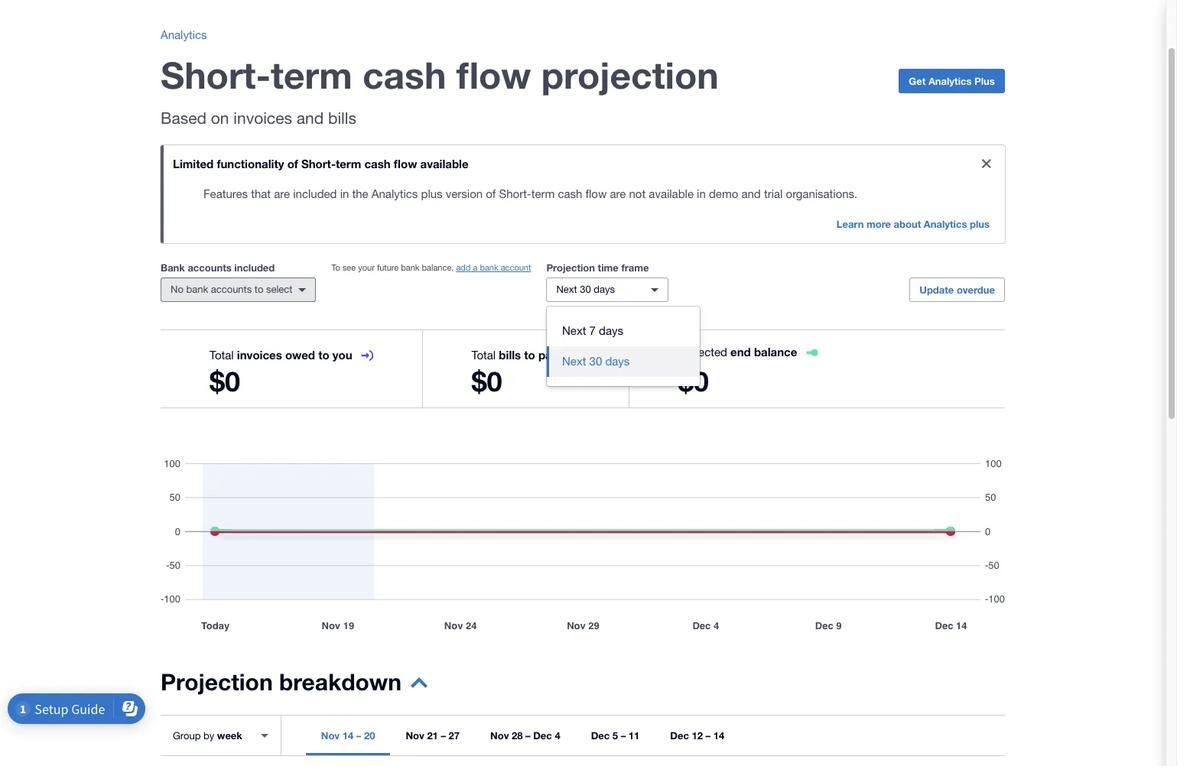 Task type: describe. For each thing, give the bounding box(es) containing it.
to
[[332, 263, 340, 272]]

1 14 from the left
[[343, 730, 354, 742]]

– for dec
[[526, 730, 531, 742]]

included inside the limited functionality of short-term cash flow available status
[[293, 188, 337, 201]]

get analytics plus button
[[900, 69, 1006, 93]]

next for 'next 7 days' button
[[563, 325, 587, 338]]

12
[[692, 730, 703, 742]]

1 vertical spatial cash
[[365, 157, 391, 171]]

overdue
[[957, 284, 996, 296]]

analytics inside button
[[929, 75, 972, 87]]

total for you
[[210, 349, 234, 362]]

to for total invoices owed to you $0
[[319, 348, 330, 362]]

learn more about analytics plus link
[[828, 213, 1000, 237]]

1 are from the left
[[274, 188, 290, 201]]

group containing next 7 days
[[547, 307, 700, 387]]

to for no bank accounts to select
[[255, 284, 264, 295]]

days for next 30 days popup button
[[594, 284, 615, 295]]

bank
[[161, 262, 185, 274]]

plus
[[975, 75, 996, 87]]

features that are included in the analytics plus version of short-term cash flow are not available in demo and trial organisations.
[[204, 188, 858, 201]]

next for next 30 days popup button
[[557, 284, 578, 295]]

organisations.
[[786, 188, 858, 201]]

close image
[[972, 148, 1003, 179]]

group
[[173, 731, 201, 742]]

about
[[894, 218, 922, 230]]

nov 28 – dec 4
[[491, 730, 561, 742]]

to see your future bank balance, add a bank account
[[332, 263, 532, 272]]

projection for projection time frame
[[547, 262, 596, 274]]

trial
[[765, 188, 783, 201]]

get
[[910, 75, 926, 87]]

dec for dec 5 – 11
[[591, 730, 610, 742]]

0 horizontal spatial flow
[[394, 157, 417, 171]]

next 30 days button
[[547, 278, 669, 302]]

2 horizontal spatial bank
[[480, 263, 499, 272]]

next 7 days
[[563, 325, 624, 338]]

projection breakdown button
[[161, 669, 428, 706]]

5
[[613, 730, 619, 742]]

projection time frame
[[547, 262, 649, 274]]

your
[[358, 263, 375, 272]]

you
[[333, 348, 353, 362]]

add
[[457, 263, 471, 272]]

total invoices owed to you $0
[[210, 348, 353, 398]]

no bank accounts to select button
[[161, 278, 316, 302]]

learn
[[837, 218, 864, 230]]

more
[[867, 218, 892, 230]]

1 dec from the left
[[534, 730, 552, 742]]

time
[[598, 262, 619, 274]]

get analytics plus
[[910, 75, 996, 87]]

0 vertical spatial cash
[[363, 53, 447, 96]]

$0 inside total bills to pay $0
[[472, 365, 503, 398]]

0 horizontal spatial included
[[234, 262, 275, 274]]

not
[[630, 188, 646, 201]]

0 horizontal spatial available
[[421, 157, 469, 171]]

dec 12 – 14
[[671, 730, 725, 742]]

projected
[[679, 346, 728, 359]]

2 14 from the left
[[714, 730, 725, 742]]

projection for projection breakdown
[[161, 669, 273, 697]]

the
[[352, 188, 369, 201]]

account
[[501, 263, 532, 272]]

0 vertical spatial bills
[[328, 109, 357, 127]]

projection
[[542, 53, 719, 96]]

0 vertical spatial accounts
[[188, 262, 232, 274]]

no bank accounts to select
[[171, 284, 293, 295]]

list box containing next 7 days
[[547, 307, 700, 387]]

update overdue
[[920, 284, 996, 296]]

projected end balance
[[679, 345, 798, 359]]

28
[[512, 730, 523, 742]]

update
[[920, 284, 955, 296]]

4
[[555, 730, 561, 742]]

– for 14
[[706, 730, 711, 742]]

30 for next 30 days popup button
[[580, 284, 591, 295]]

0 vertical spatial short-
[[161, 53, 271, 96]]

demo
[[709, 188, 739, 201]]

pay
[[539, 348, 558, 362]]

see
[[343, 263, 356, 272]]

next 30 days button
[[547, 347, 700, 377]]

group by week
[[173, 730, 242, 742]]

limited
[[173, 157, 214, 171]]

limited functionality of short-term cash flow available
[[173, 157, 469, 171]]

2 vertical spatial term
[[532, 188, 555, 201]]

based on invoices and bills
[[161, 109, 357, 127]]

1 horizontal spatial bank
[[401, 263, 420, 272]]

21
[[427, 730, 438, 742]]



Task type: locate. For each thing, give the bounding box(es) containing it.
3 nov from the left
[[491, 730, 509, 742]]

0 vertical spatial next
[[557, 284, 578, 295]]

available up version
[[421, 157, 469, 171]]

30
[[580, 284, 591, 295], [590, 355, 603, 368]]

2 horizontal spatial dec
[[671, 730, 690, 742]]

2 vertical spatial next
[[563, 355, 587, 368]]

1 vertical spatial next 30 days
[[563, 355, 630, 368]]

bank
[[401, 263, 420, 272], [480, 263, 499, 272], [186, 284, 208, 295]]

balance
[[755, 345, 798, 359]]

2 vertical spatial days
[[606, 355, 630, 368]]

1 horizontal spatial and
[[742, 188, 761, 201]]

0 horizontal spatial dec
[[534, 730, 552, 742]]

1 horizontal spatial total
[[472, 349, 496, 362]]

0 vertical spatial days
[[594, 284, 615, 295]]

– left 20 on the left of the page
[[357, 730, 362, 742]]

are
[[274, 188, 290, 201], [610, 188, 626, 201]]

version
[[446, 188, 483, 201]]

0 horizontal spatial projection
[[161, 669, 273, 697]]

30 down next 7 days
[[590, 355, 603, 368]]

that
[[251, 188, 271, 201]]

0 vertical spatial 30
[[580, 284, 591, 295]]

nov 14 – 20
[[321, 730, 375, 742]]

included
[[293, 188, 337, 201], [234, 262, 275, 274]]

0 vertical spatial included
[[293, 188, 337, 201]]

next 30 days for next 30 days popup button
[[557, 284, 615, 295]]

1 horizontal spatial nov
[[406, 730, 425, 742]]

flow
[[457, 53, 532, 96], [394, 157, 417, 171], [586, 188, 607, 201]]

1 vertical spatial and
[[742, 188, 761, 201]]

accounts
[[188, 262, 232, 274], [211, 284, 252, 295]]

0 vertical spatial available
[[421, 157, 469, 171]]

short- up on
[[161, 53, 271, 96]]

2 $0 from the left
[[472, 365, 503, 398]]

total inside total bills to pay $0
[[472, 349, 496, 362]]

–
[[357, 730, 362, 742], [441, 730, 446, 742], [526, 730, 531, 742], [621, 730, 626, 742], [706, 730, 711, 742]]

days inside next 30 days button
[[606, 355, 630, 368]]

11
[[629, 730, 640, 742]]

nov left 21
[[406, 730, 425, 742]]

2 vertical spatial cash
[[558, 188, 583, 201]]

0 horizontal spatial of
[[288, 157, 298, 171]]

next 30 days down projection time frame
[[557, 284, 615, 295]]

30 down projection time frame
[[580, 284, 591, 295]]

and inside the limited functionality of short-term cash flow available status
[[742, 188, 761, 201]]

0 horizontal spatial bank
[[186, 284, 208, 295]]

2 horizontal spatial flow
[[586, 188, 607, 201]]

days inside next 30 days popup button
[[594, 284, 615, 295]]

1 vertical spatial projection
[[161, 669, 273, 697]]

dec for dec 12 – 14
[[671, 730, 690, 742]]

in left the
[[340, 188, 349, 201]]

and left trial at the top
[[742, 188, 761, 201]]

bills left pay
[[499, 348, 521, 362]]

$0 inside the total invoices owed to you $0
[[210, 365, 240, 398]]

learn more about analytics plus
[[837, 218, 990, 230]]

0 vertical spatial and
[[297, 109, 324, 127]]

0 vertical spatial term
[[271, 53, 353, 96]]

2 dec from the left
[[591, 730, 610, 742]]

short-term cash flow projection
[[161, 53, 719, 96]]

1 vertical spatial plus
[[971, 218, 990, 230]]

nov 21 – 27
[[406, 730, 460, 742]]

– right "5"
[[621, 730, 626, 742]]

2 vertical spatial short-
[[499, 188, 532, 201]]

2 – from the left
[[441, 730, 446, 742]]

next left 7
[[563, 325, 587, 338]]

2 vertical spatial flow
[[586, 188, 607, 201]]

next 30 days inside button
[[563, 355, 630, 368]]

projection
[[547, 262, 596, 274], [161, 669, 273, 697]]

1 horizontal spatial short-
[[302, 157, 336, 171]]

to inside the total invoices owed to you $0
[[319, 348, 330, 362]]

– for 20
[[357, 730, 362, 742]]

1 vertical spatial term
[[336, 157, 362, 171]]

and up limited functionality of short-term cash flow available
[[297, 109, 324, 127]]

based
[[161, 109, 207, 127]]

in left the demo
[[697, 188, 706, 201]]

– for 11
[[621, 730, 626, 742]]

plus left version
[[421, 188, 443, 201]]

30 inside button
[[590, 355, 603, 368]]

30 for next 30 days button
[[590, 355, 603, 368]]

projection up group by week
[[161, 669, 273, 697]]

are left not
[[610, 188, 626, 201]]

a
[[473, 263, 478, 272]]

2 horizontal spatial $0
[[679, 365, 709, 398]]

available
[[421, 157, 469, 171], [649, 188, 694, 201]]

0 vertical spatial next 30 days
[[557, 284, 615, 295]]

0 vertical spatial plus
[[421, 188, 443, 201]]

included down limited functionality of short-term cash flow available
[[293, 188, 337, 201]]

1 vertical spatial accounts
[[211, 284, 252, 295]]

next down projection time frame
[[557, 284, 578, 295]]

1 total from the left
[[210, 349, 234, 362]]

3 dec from the left
[[671, 730, 690, 742]]

1 horizontal spatial plus
[[971, 218, 990, 230]]

projection breakdown
[[161, 669, 402, 697]]

invoices left owed at top left
[[237, 348, 282, 362]]

to
[[255, 284, 264, 295], [319, 348, 330, 362], [525, 348, 536, 362]]

1 – from the left
[[357, 730, 362, 742]]

bank accounts included
[[161, 262, 275, 274]]

1 horizontal spatial of
[[486, 188, 496, 201]]

14 left 20 on the left of the page
[[343, 730, 354, 742]]

1 nov from the left
[[321, 730, 340, 742]]

add a bank account link
[[457, 263, 532, 272]]

cash
[[363, 53, 447, 96], [365, 157, 391, 171], [558, 188, 583, 201]]

bank inside no bank accounts to select popup button
[[186, 284, 208, 295]]

nov for 21
[[406, 730, 425, 742]]

30 inside popup button
[[580, 284, 591, 295]]

0 horizontal spatial bills
[[328, 109, 357, 127]]

1 horizontal spatial available
[[649, 188, 694, 201]]

bills
[[328, 109, 357, 127], [499, 348, 521, 362]]

plus down close icon
[[971, 218, 990, 230]]

1 in from the left
[[340, 188, 349, 201]]

on
[[211, 109, 229, 127]]

nov for 14
[[321, 730, 340, 742]]

short- right version
[[499, 188, 532, 201]]

next 30 days down next 7 days
[[563, 355, 630, 368]]

7
[[590, 325, 596, 338]]

1 horizontal spatial projection
[[547, 262, 596, 274]]

days right 7
[[599, 325, 624, 338]]

functionality
[[217, 157, 284, 171]]

projection left the time
[[547, 262, 596, 274]]

nov
[[321, 730, 340, 742], [406, 730, 425, 742], [491, 730, 509, 742]]

2 are from the left
[[610, 188, 626, 201]]

total down no bank accounts to select
[[210, 349, 234, 362]]

dec 5 – 11
[[591, 730, 640, 742]]

update overdue button
[[910, 278, 1006, 302]]

next for next 30 days button
[[563, 355, 587, 368]]

total inside the total invoices owed to you $0
[[210, 349, 234, 362]]

nov left 20 on the left of the page
[[321, 730, 340, 742]]

invoices right on
[[234, 109, 292, 127]]

dec left 12
[[671, 730, 690, 742]]

days down the time
[[594, 284, 615, 295]]

1 horizontal spatial to
[[319, 348, 330, 362]]

3 – from the left
[[526, 730, 531, 742]]

next 7 days button
[[547, 316, 700, 347]]

0 vertical spatial flow
[[457, 53, 532, 96]]

owed
[[285, 348, 315, 362]]

balance,
[[422, 263, 454, 272]]

breakdown
[[279, 669, 402, 697]]

0 horizontal spatial to
[[255, 284, 264, 295]]

next 30 days inside popup button
[[557, 284, 615, 295]]

features
[[204, 188, 248, 201]]

1 vertical spatial next
[[563, 325, 587, 338]]

1 vertical spatial short-
[[302, 157, 336, 171]]

limited functionality of short-term cash flow available status
[[161, 145, 1006, 243]]

days for 'next 7 days' button
[[599, 325, 624, 338]]

bank right future
[[401, 263, 420, 272]]

0 horizontal spatial short-
[[161, 53, 271, 96]]

next inside popup button
[[557, 284, 578, 295]]

5 – from the left
[[706, 730, 711, 742]]

next right pay
[[563, 355, 587, 368]]

invoices inside the total invoices owed to you $0
[[237, 348, 282, 362]]

plus
[[421, 188, 443, 201], [971, 218, 990, 230]]

0 horizontal spatial plus
[[421, 188, 443, 201]]

1 vertical spatial days
[[599, 325, 624, 338]]

1 vertical spatial of
[[486, 188, 496, 201]]

are right that
[[274, 188, 290, 201]]

total
[[210, 349, 234, 362], [472, 349, 496, 362]]

bank right a
[[480, 263, 499, 272]]

1 vertical spatial invoices
[[237, 348, 282, 362]]

– right 12
[[706, 730, 711, 742]]

days
[[594, 284, 615, 295], [599, 325, 624, 338], [606, 355, 630, 368]]

short- right the functionality
[[302, 157, 336, 171]]

next
[[557, 284, 578, 295], [563, 325, 587, 338], [563, 355, 587, 368]]

$0
[[210, 365, 240, 398], [472, 365, 503, 398], [679, 365, 709, 398]]

– for 27
[[441, 730, 446, 742]]

analytics
[[161, 28, 207, 41], [929, 75, 972, 87], [372, 188, 418, 201], [924, 218, 968, 230]]

0 horizontal spatial 14
[[343, 730, 354, 742]]

– right 28 at left
[[526, 730, 531, 742]]

2 in from the left
[[697, 188, 706, 201]]

available right not
[[649, 188, 694, 201]]

short-
[[161, 53, 271, 96], [302, 157, 336, 171], [499, 188, 532, 201]]

and
[[297, 109, 324, 127], [742, 188, 761, 201]]

2 total from the left
[[472, 349, 496, 362]]

– right 21
[[441, 730, 446, 742]]

to left select
[[255, 284, 264, 295]]

of right the functionality
[[288, 157, 298, 171]]

accounts down bank accounts included on the left of the page
[[211, 284, 252, 295]]

0 vertical spatial projection
[[547, 262, 596, 274]]

1 horizontal spatial included
[[293, 188, 337, 201]]

2 horizontal spatial nov
[[491, 730, 509, 742]]

to inside popup button
[[255, 284, 264, 295]]

no
[[171, 284, 184, 295]]

1 horizontal spatial dec
[[591, 730, 610, 742]]

1 vertical spatial available
[[649, 188, 694, 201]]

accounts inside popup button
[[211, 284, 252, 295]]

end
[[731, 345, 751, 359]]

1 vertical spatial included
[[234, 262, 275, 274]]

3 $0 from the left
[[679, 365, 709, 398]]

future
[[377, 263, 399, 272]]

bills up limited functionality of short-term cash flow available
[[328, 109, 357, 127]]

term
[[271, 53, 353, 96], [336, 157, 362, 171], [532, 188, 555, 201]]

1 horizontal spatial 14
[[714, 730, 725, 742]]

0 vertical spatial of
[[288, 157, 298, 171]]

1 vertical spatial flow
[[394, 157, 417, 171]]

0 horizontal spatial total
[[210, 349, 234, 362]]

accounts up no bank accounts to select
[[188, 262, 232, 274]]

4 – from the left
[[621, 730, 626, 742]]

bank right no
[[186, 284, 208, 295]]

27
[[449, 730, 460, 742]]

2 horizontal spatial short-
[[499, 188, 532, 201]]

frame
[[622, 262, 649, 274]]

select
[[266, 284, 293, 295]]

nov left 28 at left
[[491, 730, 509, 742]]

total for $0
[[472, 349, 496, 362]]

total bills to pay $0
[[472, 348, 558, 398]]

1 horizontal spatial flow
[[457, 53, 532, 96]]

14 right 12
[[714, 730, 725, 742]]

next 30 days for next 30 days button
[[563, 355, 630, 368]]

0 vertical spatial invoices
[[234, 109, 292, 127]]

total left pay
[[472, 349, 496, 362]]

to left 'you'
[[319, 348, 330, 362]]

to left pay
[[525, 348, 536, 362]]

days inside 'next 7 days' button
[[599, 325, 624, 338]]

dec left "5"
[[591, 730, 610, 742]]

days down 'next 7 days' button
[[606, 355, 630, 368]]

14
[[343, 730, 354, 742], [714, 730, 725, 742]]

0 horizontal spatial nov
[[321, 730, 340, 742]]

0 horizontal spatial are
[[274, 188, 290, 201]]

days for next 30 days button
[[606, 355, 630, 368]]

projection inside button
[[161, 669, 273, 697]]

1 horizontal spatial bills
[[499, 348, 521, 362]]

1 horizontal spatial $0
[[472, 365, 503, 398]]

week
[[217, 730, 242, 742]]

next 30 days
[[557, 284, 615, 295], [563, 355, 630, 368]]

to inside total bills to pay $0
[[525, 348, 536, 362]]

dec
[[534, 730, 552, 742], [591, 730, 610, 742], [671, 730, 690, 742]]

by
[[204, 731, 214, 742]]

1 horizontal spatial in
[[697, 188, 706, 201]]

1 vertical spatial 30
[[590, 355, 603, 368]]

2 nov from the left
[[406, 730, 425, 742]]

included up no bank accounts to select popup button
[[234, 262, 275, 274]]

group
[[547, 307, 700, 387]]

analytics link
[[161, 28, 207, 41]]

20
[[364, 730, 375, 742]]

1 horizontal spatial are
[[610, 188, 626, 201]]

dec left 4
[[534, 730, 552, 742]]

1 $0 from the left
[[210, 365, 240, 398]]

2 horizontal spatial to
[[525, 348, 536, 362]]

list box
[[547, 307, 700, 387]]

bills inside total bills to pay $0
[[499, 348, 521, 362]]

0 horizontal spatial and
[[297, 109, 324, 127]]

0 horizontal spatial in
[[340, 188, 349, 201]]

1 vertical spatial bills
[[499, 348, 521, 362]]

0 horizontal spatial $0
[[210, 365, 240, 398]]

of right version
[[486, 188, 496, 201]]



Task type: vqa. For each thing, say whether or not it's contained in the screenshot.


